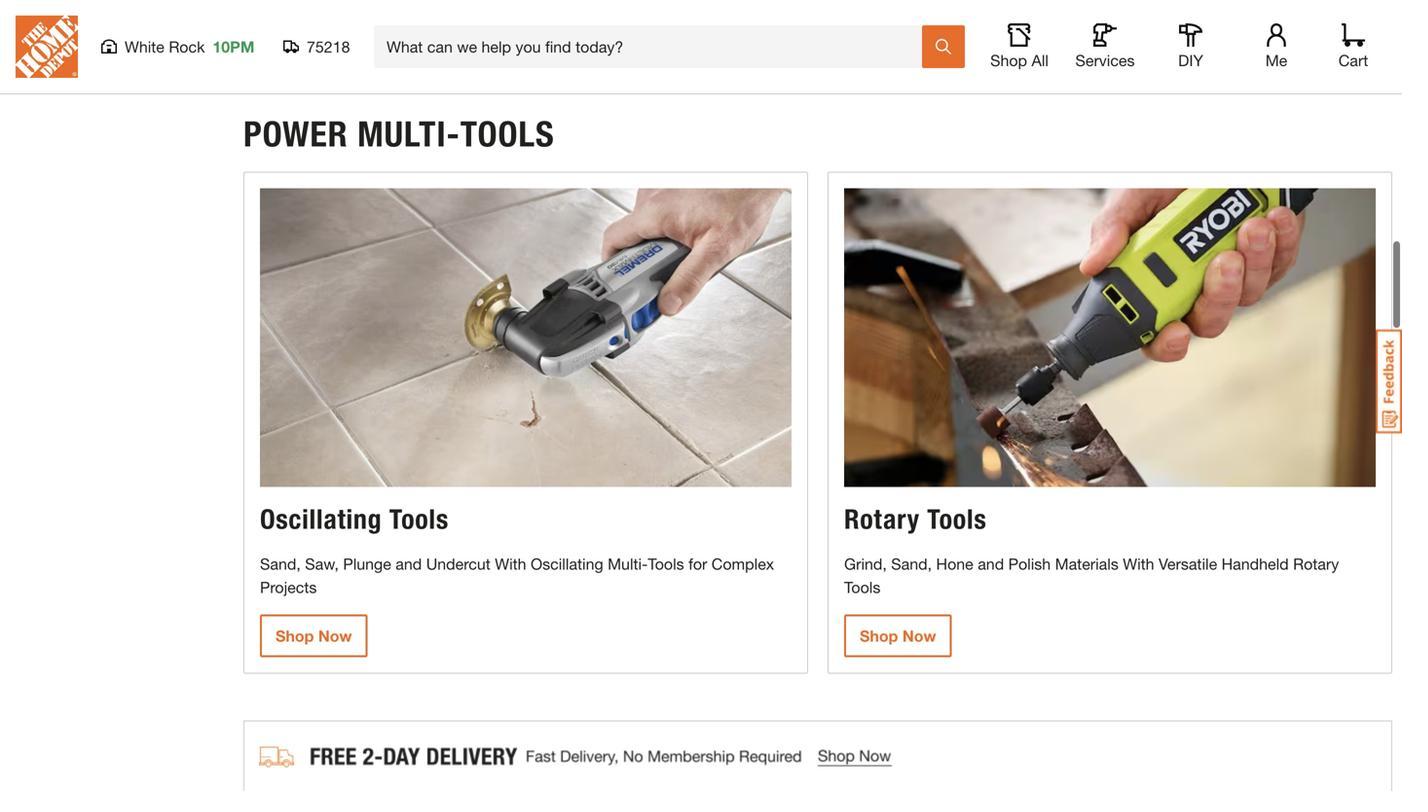 Task type: locate. For each thing, give the bounding box(es) containing it.
and inside the grind, sand, hone and polish materials with versatile handheld rotary tools
[[978, 555, 1004, 574]]

0 vertical spatial multi-
[[358, 113, 460, 155]]

drills inside hammer drills link
[[710, 6, 749, 27]]

0 vertical spatial rotary
[[837, 6, 885, 27]]

1 horizontal spatial multi-
[[608, 555, 648, 574]]

screwdrivers
[[1221, 28, 1318, 49]]

handheld
[[1222, 555, 1289, 574]]

and
[[396, 555, 422, 574], [978, 555, 1004, 574]]

2 shop now link from the left
[[844, 615, 952, 658]]

tools inside sand, saw, plunge and undercut with oscillating multi-tools for complex projects
[[648, 555, 684, 574]]

1 horizontal spatial oscillating
[[531, 555, 604, 574]]

shop for oscillating tools
[[276, 627, 314, 646]]

now
[[318, 627, 352, 646], [903, 627, 937, 646]]

with inside the grind, sand, hone and polish materials with versatile handheld rotary tools
[[1123, 555, 1155, 574]]

hammer drills
[[644, 6, 749, 27]]

rotary for rotary hammers
[[837, 6, 885, 27]]

shop now down projects
[[276, 627, 352, 646]]

shop down projects
[[276, 627, 314, 646]]

shop now link down projects
[[260, 615, 368, 658]]

image for rotary tools image
[[844, 189, 1376, 488]]

grind,
[[844, 555, 887, 574]]

rotary
[[837, 6, 885, 27], [844, 504, 920, 536], [1294, 555, 1340, 574]]

drills right hammer
[[710, 6, 749, 27]]

1 horizontal spatial sand,
[[892, 555, 932, 574]]

sand, left hone
[[892, 555, 932, 574]]

rotary right handheld
[[1294, 555, 1340, 574]]

with right undercut
[[495, 555, 527, 574]]

sand, inside the grind, sand, hone and polish materials with versatile handheld rotary tools
[[892, 555, 932, 574]]

impact drivers
[[452, 6, 560, 27]]

2 drills from the left
[[1119, 6, 1158, 27]]

sand, up projects
[[260, 555, 301, 574]]

tools
[[460, 113, 555, 155], [389, 504, 449, 536], [927, 504, 987, 536], [648, 555, 684, 574], [844, 579, 881, 597]]

1 horizontal spatial now
[[903, 627, 937, 646]]

feedback link image
[[1376, 329, 1403, 434]]

electric screwdrivers link
[[1206, 0, 1392, 65]]

0 horizontal spatial shop now
[[276, 627, 352, 646]]

2 vertical spatial rotary
[[1294, 555, 1340, 574]]

hammers
[[890, 6, 960, 27]]

drills
[[710, 6, 749, 27], [1119, 6, 1158, 27]]

shop now link
[[260, 615, 368, 658], [844, 615, 952, 658]]

shop down grind,
[[860, 627, 898, 646]]

0 horizontal spatial now
[[318, 627, 352, 646]]

0 horizontal spatial with
[[495, 555, 527, 574]]

oscillating
[[260, 504, 382, 536], [531, 555, 604, 574]]

1 vertical spatial oscillating
[[531, 555, 604, 574]]

shop now
[[276, 627, 352, 646], [860, 627, 937, 646]]

all
[[1032, 51, 1049, 70]]

complex
[[712, 555, 774, 574]]

2 and from the left
[[978, 555, 1004, 574]]

1 with from the left
[[495, 555, 527, 574]]

shop left all
[[991, 51, 1028, 70]]

shop now down grind,
[[860, 627, 937, 646]]

shop for rotary tools
[[860, 627, 898, 646]]

2 sand, from the left
[[892, 555, 932, 574]]

with
[[495, 555, 527, 574], [1123, 555, 1155, 574]]

1 shop now from the left
[[276, 627, 352, 646]]

polish
[[1009, 555, 1051, 574]]

shop now link for oscillating
[[260, 615, 368, 658]]

sand, saw, plunge and undercut with oscillating multi-tools for complex projects
[[260, 555, 774, 597]]

cart
[[1339, 51, 1369, 70]]

1 horizontal spatial shop now
[[860, 627, 937, 646]]

0 horizontal spatial and
[[396, 555, 422, 574]]

1 horizontal spatial shop
[[860, 627, 898, 646]]

drivers
[[508, 6, 560, 27]]

services button
[[1074, 23, 1137, 70]]

shop now link down grind,
[[844, 615, 952, 658]]

1 vertical spatial rotary
[[844, 504, 920, 536]]

image for oscillating tools image
[[260, 189, 792, 488]]

sand,
[[260, 555, 301, 574], [892, 555, 932, 574]]

1 horizontal spatial drills
[[1119, 6, 1158, 27]]

shop all
[[991, 51, 1049, 70]]

1 sand, from the left
[[260, 555, 301, 574]]

0 horizontal spatial shop
[[276, 627, 314, 646]]

2 now from the left
[[903, 627, 937, 646]]

0 vertical spatial oscillating
[[260, 504, 382, 536]]

services
[[1076, 51, 1135, 70]]

power multi-tools
[[244, 113, 555, 155]]

1 drills from the left
[[710, 6, 749, 27]]

shop now link for rotary
[[844, 615, 952, 658]]

white rock 10pm
[[125, 38, 255, 56]]

multi-
[[358, 113, 460, 155], [608, 555, 648, 574]]

1 horizontal spatial with
[[1123, 555, 1155, 574]]

projects
[[260, 579, 317, 597]]

1 vertical spatial multi-
[[608, 555, 648, 574]]

0 horizontal spatial shop now link
[[260, 615, 368, 658]]

0 horizontal spatial oscillating
[[260, 504, 382, 536]]

2 with from the left
[[1123, 555, 1155, 574]]

75218
[[307, 38, 350, 56]]

0 horizontal spatial drills
[[710, 6, 749, 27]]

1 and from the left
[[396, 555, 422, 574]]

0 horizontal spatial sand,
[[260, 555, 301, 574]]

shop inside button
[[991, 51, 1028, 70]]

with left versatile
[[1123, 555, 1155, 574]]

shop
[[991, 51, 1028, 70], [276, 627, 314, 646], [860, 627, 898, 646]]

rotary up grind,
[[844, 504, 920, 536]]

2 horizontal spatial shop
[[991, 51, 1028, 70]]

and for oscillating tools
[[396, 555, 422, 574]]

rotary for rotary tools
[[844, 504, 920, 536]]

hammer
[[644, 6, 706, 27]]

0 horizontal spatial multi-
[[358, 113, 460, 155]]

2 shop now from the left
[[860, 627, 937, 646]]

rotary left hammers on the right of the page
[[837, 6, 885, 27]]

now for oscillating
[[318, 627, 352, 646]]

and right hone
[[978, 555, 1004, 574]]

and inside sand, saw, plunge and undercut with oscillating multi-tools for complex projects
[[396, 555, 422, 574]]

undercut
[[426, 555, 491, 574]]

plunge
[[343, 555, 391, 574]]

1 shop now link from the left
[[260, 615, 368, 658]]

1 now from the left
[[318, 627, 352, 646]]

drills right angle
[[1119, 6, 1158, 27]]

diy
[[1179, 51, 1204, 70]]

saw,
[[305, 555, 339, 574]]

and right plunge
[[396, 555, 422, 574]]

shop now for rotary
[[860, 627, 937, 646]]

1 horizontal spatial shop now link
[[844, 615, 952, 658]]

grind, sand, hone and polish materials with versatile handheld rotary tools
[[844, 555, 1340, 597]]

1 horizontal spatial and
[[978, 555, 1004, 574]]

10pm
[[213, 38, 255, 56]]



Task type: vqa. For each thing, say whether or not it's contained in the screenshot.
ANSWER THIS QUESTION link to the bottom
no



Task type: describe. For each thing, give the bounding box(es) containing it.
shop now for oscillating
[[276, 627, 352, 646]]

the home depot logo image
[[16, 16, 78, 78]]

diy button
[[1160, 23, 1222, 70]]

electric
[[1221, 6, 1277, 27]]

angle
[[1072, 6, 1114, 27]]

oscillating inside sand, saw, plunge and undercut with oscillating multi-tools for complex projects
[[531, 555, 604, 574]]

impact
[[452, 6, 503, 27]]

oscillating tools
[[260, 504, 449, 536]]

hone
[[937, 555, 974, 574]]

me
[[1266, 51, 1288, 70]]

impact drivers link
[[437, 0, 623, 65]]

and for rotary tools
[[978, 555, 1004, 574]]

tools inside the grind, sand, hone and polish materials with versatile handheld rotary tools
[[844, 579, 881, 597]]

with inside sand, saw, plunge and undercut with oscillating multi-tools for complex projects
[[495, 555, 527, 574]]

now for rotary
[[903, 627, 937, 646]]

rotary hammers
[[837, 6, 960, 27]]

right
[[1029, 6, 1068, 27]]

rotary hammers link
[[821, 0, 1007, 65]]

versatile
[[1159, 555, 1218, 574]]

materials
[[1055, 555, 1119, 574]]

power
[[244, 113, 348, 155]]

What can we help you find today? search field
[[387, 26, 921, 67]]

right angle drills link
[[1013, 0, 1200, 65]]

rock
[[169, 38, 205, 56]]

sand, inside sand, saw, plunge and undercut with oscillating multi-tools for complex projects
[[260, 555, 301, 574]]

hammer drills link
[[629, 0, 815, 65]]

me button
[[1246, 23, 1308, 70]]

multi- inside sand, saw, plunge and undercut with oscillating multi-tools for complex projects
[[608, 555, 648, 574]]

for
[[689, 555, 707, 574]]

electric screwdrivers
[[1221, 6, 1318, 49]]

cart link
[[1332, 23, 1375, 70]]

right angle drills
[[1029, 6, 1158, 27]]

white
[[125, 38, 165, 56]]

75218 button
[[283, 37, 351, 56]]

shop all button
[[989, 23, 1051, 70]]

rotary tools
[[844, 504, 987, 536]]

rotary inside the grind, sand, hone and polish materials with versatile handheld rotary tools
[[1294, 555, 1340, 574]]

drills inside right angle drills link
[[1119, 6, 1158, 27]]

banner image
[[244, 721, 1393, 792]]



